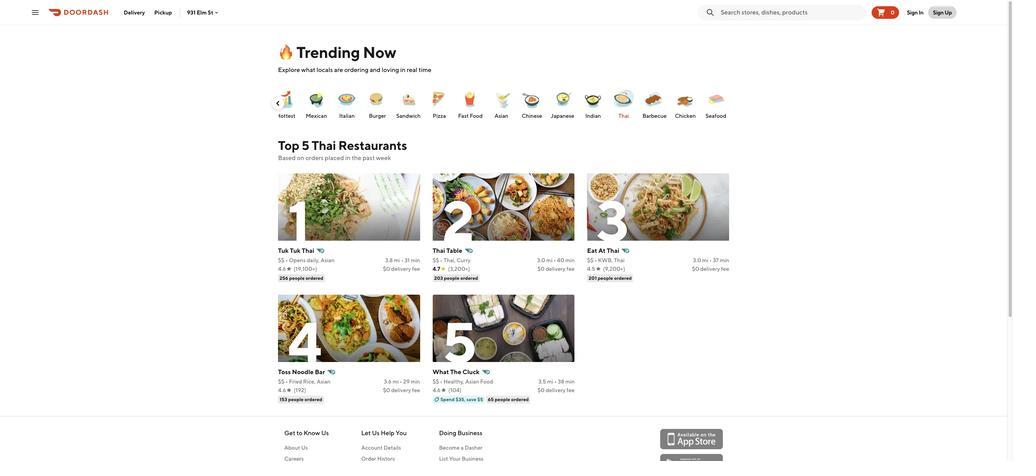 Task type: locate. For each thing, give the bounding box(es) containing it.
eat at thai
[[587, 247, 619, 255]]

2 3.0 from the left
[[693, 257, 701, 264]]

mi right 3.8
[[394, 257, 400, 264]]

mi
[[394, 257, 400, 264], [547, 257, 553, 264], [702, 257, 709, 264], [393, 379, 399, 385], [547, 379, 553, 385]]

sign in link
[[903, 5, 928, 20]]

$$ for toss
[[278, 379, 285, 385]]

$​0 down 3.0 mi • 40 min
[[538, 266, 545, 272]]

3.0
[[537, 257, 545, 264], [693, 257, 701, 264]]

$$ down what
[[433, 379, 439, 385]]

top
[[278, 138, 299, 153]]

$​0 delivery fee down 3.0 mi • 40 min
[[538, 266, 575, 272]]

$$ • thai, curry
[[433, 257, 471, 264]]

let us help you
[[361, 430, 407, 437]]

• left 38 at the bottom right
[[555, 379, 557, 385]]

$$ left the opens
[[278, 257, 285, 264]]

4.6 up the 153
[[278, 387, 286, 394]]

food right fast
[[470, 113, 483, 119]]

0 horizontal spatial in
[[345, 154, 351, 162]]

$$ • kwb, thai
[[587, 257, 625, 264]]

people down the (3,200+)
[[444, 275, 460, 281]]

$$ up 4.7
[[433, 257, 439, 264]]

🔥
[[278, 43, 294, 61]]

$​0 delivery fee
[[383, 266, 420, 272], [538, 266, 575, 272], [692, 266, 729, 272], [383, 387, 420, 394], [538, 387, 575, 394]]

fee down 3.0 mi • 40 min
[[567, 266, 575, 272]]

3.0 left 40
[[537, 257, 545, 264]]

previous button of carousel image
[[274, 99, 282, 107]]

sign for sign in
[[907, 9, 918, 15]]

people down (9,200+)
[[598, 275, 613, 281]]

$$
[[278, 257, 285, 264], [433, 257, 439, 264], [587, 257, 594, 264], [278, 379, 285, 385], [433, 379, 439, 385]]

fast food
[[458, 113, 483, 119]]

1 horizontal spatial 3.0
[[693, 257, 701, 264]]

save
[[467, 397, 477, 403]]

153 people ordered
[[280, 397, 322, 403]]

• left 37
[[710, 257, 712, 264]]

delivery down 3.0 mi • 37 min at right bottom
[[700, 266, 720, 272]]

mi for thai table
[[547, 257, 553, 264]]

min for tuk tuk thai
[[411, 257, 420, 264]]

fee down "3.6 mi • 29 min"
[[412, 387, 420, 394]]

ordered down the (3,200+)
[[461, 275, 478, 281]]

$​0 delivery fee for what the cluck
[[538, 387, 575, 394]]

thai,
[[444, 257, 456, 264]]

about
[[284, 445, 300, 451]]

mi right 3.6
[[393, 379, 399, 385]]

0 horizontal spatial us
[[301, 445, 308, 451]]

in inside top 5 thai restaurants based on orders placed in the past week
[[345, 154, 351, 162]]

3.0 left 37
[[693, 257, 701, 264]]

bar
[[315, 369, 325, 376]]

3.0 for thai table
[[537, 257, 545, 264]]

help
[[381, 430, 395, 437]]

$$ • healthy, asian food
[[433, 379, 493, 385]]

min right 40
[[565, 257, 575, 264]]

us for about us
[[301, 445, 308, 451]]

sign left in
[[907, 9, 918, 15]]

37
[[713, 257, 719, 264]]

min for what the cluck
[[565, 379, 575, 385]]

ordered for tuk tuk thai
[[306, 275, 323, 281]]

in
[[400, 66, 406, 74], [345, 154, 351, 162]]

$​0 down 3.8
[[383, 266, 390, 272]]

pickup
[[154, 9, 172, 15]]

• left the opens
[[286, 257, 288, 264]]

people down (19,100+)
[[289, 275, 305, 281]]

details
[[384, 445, 401, 451]]

sign left up
[[933, 9, 944, 15]]

placed
[[325, 154, 344, 162]]

eat
[[587, 247, 597, 255]]

become a dasher link
[[439, 444, 504, 452]]

• left 40
[[554, 257, 556, 264]]

min right 31
[[411, 257, 420, 264]]

ordered down (192)
[[305, 397, 322, 403]]

restaurants
[[338, 138, 407, 153]]

delivery button
[[119, 6, 150, 19]]

$$ • fried rice, asian
[[278, 379, 331, 385]]

$​0 down 3.5
[[538, 387, 545, 394]]

•
[[286, 257, 288, 264], [401, 257, 403, 264], [440, 257, 443, 264], [554, 257, 556, 264], [595, 257, 597, 264], [710, 257, 712, 264], [286, 379, 288, 385], [400, 379, 402, 385], [440, 379, 443, 385], [555, 379, 557, 385]]

$​0 delivery fee down 3.5 mi • 38 min
[[538, 387, 575, 394]]

people for noodle
[[288, 397, 304, 403]]

open menu image
[[31, 8, 40, 17]]

us right about
[[301, 445, 308, 451]]

us
[[321, 430, 329, 437], [372, 430, 380, 437], [301, 445, 308, 451]]

5
[[302, 138, 309, 153]]

asian
[[495, 113, 509, 119], [321, 257, 335, 264], [317, 379, 331, 385], [465, 379, 479, 385]]

$​0 down 3.0 mi • 37 min at right bottom
[[692, 266, 699, 272]]

4.6 for toss noodle bar
[[278, 387, 286, 394]]

201 people ordered
[[589, 275, 632, 281]]

2 horizontal spatial us
[[372, 430, 380, 437]]

people for at
[[598, 275, 613, 281]]

to
[[297, 430, 302, 437]]

food up 65 on the bottom of page
[[480, 379, 493, 385]]

min right 29
[[411, 379, 420, 385]]

what
[[433, 369, 449, 376]]

0 horizontal spatial tuk
[[278, 247, 289, 255]]

what
[[301, 66, 315, 74]]

$$ • opens daily, asian
[[278, 257, 335, 264]]

931 elm st
[[187, 9, 213, 15]]

thai up $$ • opens daily, asian at the bottom left of the page
[[302, 247, 314, 255]]

1 vertical spatial in
[[345, 154, 351, 162]]

• left 29
[[400, 379, 402, 385]]

fast
[[458, 113, 469, 119]]

min right 37
[[720, 257, 729, 264]]

table
[[447, 247, 462, 255]]

4.6 up the 256
[[278, 266, 286, 272]]

mexican
[[306, 113, 327, 119]]

1 horizontal spatial sign
[[933, 9, 944, 15]]

orders
[[306, 154, 324, 162]]

3.8 mi • 31 min
[[385, 257, 420, 264]]

4.7
[[433, 266, 440, 272]]

account details
[[361, 445, 401, 451]]

account details link
[[361, 444, 407, 452]]

delivery for eat at thai
[[700, 266, 720, 272]]

fee down 3.0 mi • 37 min at right bottom
[[721, 266, 729, 272]]

tuk up the opens
[[290, 247, 301, 255]]

3.5 mi • 38 min
[[538, 379, 575, 385]]

now
[[363, 43, 396, 61]]

$$ for eat
[[587, 257, 594, 264]]

mi left 37
[[702, 257, 709, 264]]

us right let
[[372, 430, 380, 437]]

$​0 delivery fee for tuk tuk thai
[[383, 266, 420, 272]]

$​0 for what the cluck
[[538, 387, 545, 394]]

$​0 delivery fee for thai table
[[538, 266, 575, 272]]

1 horizontal spatial in
[[400, 66, 406, 74]]

201
[[589, 275, 597, 281]]

people for tuk
[[289, 275, 305, 281]]

$​0 delivery fee for eat at thai
[[692, 266, 729, 272]]

mi for toss noodle bar
[[393, 379, 399, 385]]

know
[[304, 430, 320, 437]]

ordered down (9,200+)
[[614, 275, 632, 281]]

38
[[558, 379, 564, 385]]

delivery down 3.8 mi • 31 min
[[391, 266, 411, 272]]

mi for what the cluck
[[547, 379, 553, 385]]

fee for thai table
[[567, 266, 575, 272]]

fee down 3.5 mi • 38 min
[[567, 387, 575, 394]]

people down (192)
[[288, 397, 304, 403]]

1 3.0 from the left
[[537, 257, 545, 264]]

in left real
[[400, 66, 406, 74]]

and
[[370, 66, 381, 74]]

0 horizontal spatial 3.0
[[537, 257, 545, 264]]

$$ down toss
[[278, 379, 285, 385]]

thai up (9,200+)
[[614, 257, 625, 264]]

1 horizontal spatial tuk
[[290, 247, 301, 255]]

ordered down (19,100+)
[[306, 275, 323, 281]]

doing
[[439, 430, 456, 437]]

in left the
[[345, 154, 351, 162]]

thai up "orders"
[[312, 138, 336, 153]]

$​0 delivery fee for toss noodle bar
[[383, 387, 420, 394]]

$$ up 4.5
[[587, 257, 594, 264]]

elm
[[197, 9, 207, 15]]

delivery down "3.6 mi • 29 min"
[[391, 387, 411, 394]]

us right know
[[321, 430, 329, 437]]

0 horizontal spatial sign
[[907, 9, 918, 15]]

fee down 3.8 mi • 31 min
[[412, 266, 420, 272]]

people right 65 on the bottom of page
[[495, 397, 510, 403]]

min right 38 at the bottom right
[[565, 379, 575, 385]]

$​0 delivery fee down "3.6 mi • 29 min"
[[383, 387, 420, 394]]

min for thai table
[[565, 257, 575, 264]]

203
[[434, 275, 443, 281]]

delivery for toss noodle bar
[[391, 387, 411, 394]]

ordered for thai table
[[461, 275, 478, 281]]

2 sign from the left
[[933, 9, 944, 15]]

4.6 up spend
[[433, 387, 441, 394]]

0 vertical spatial food
[[470, 113, 483, 119]]

delivery down 3.5 mi • 38 min
[[546, 387, 566, 394]]

$​0 down 3.6
[[383, 387, 390, 394]]

(104)
[[448, 387, 462, 394]]

business
[[458, 430, 483, 437]]

toss
[[278, 369, 291, 376]]

$​0 delivery fee down 3.0 mi • 37 min at right bottom
[[692, 266, 729, 272]]

mi left 40
[[547, 257, 553, 264]]

locals
[[317, 66, 333, 74]]

chicken
[[675, 113, 696, 119]]

1 sign from the left
[[907, 9, 918, 15]]

week
[[376, 154, 391, 162]]

the
[[352, 154, 361, 162]]

0 button
[[872, 6, 899, 19]]

spend $35, save $5
[[441, 397, 483, 403]]

$​0 delivery fee down 3.8 mi • 31 min
[[383, 266, 420, 272]]

4.6 for tuk tuk thai
[[278, 266, 286, 272]]

tuk up $$ • opens daily, asian at the bottom left of the page
[[278, 247, 289, 255]]

3.0 mi • 40 min
[[537, 257, 575, 264]]

delivery down 3.0 mi • 40 min
[[546, 266, 566, 272]]

let
[[361, 430, 371, 437]]

mi right 3.5
[[547, 379, 553, 385]]

$​0 for eat at thai
[[692, 266, 699, 272]]

doing business
[[439, 430, 483, 437]]

$​0
[[383, 266, 390, 272], [538, 266, 545, 272], [692, 266, 699, 272], [383, 387, 390, 394], [538, 387, 545, 394]]



Task type: vqa. For each thing, say whether or not it's contained in the screenshot.
Pet Parents IMAGE
no



Task type: describe. For each thing, give the bounding box(es) containing it.
203 people ordered
[[434, 275, 478, 281]]

• left "fried"
[[286, 379, 288, 385]]

fee for eat at thai
[[721, 266, 729, 272]]

3.0 for eat at thai
[[693, 257, 701, 264]]

barbecue
[[643, 113, 667, 119]]

$$ for what
[[433, 379, 439, 385]]

min for toss noodle bar
[[411, 379, 420, 385]]

$​0 for tuk tuk thai
[[383, 266, 390, 272]]

31
[[405, 257, 410, 264]]

fee for toss noodle bar
[[412, 387, 420, 394]]

burger
[[369, 113, 386, 119]]

daily,
[[307, 257, 320, 264]]

spend
[[441, 397, 455, 403]]

top 5 thai restaurants based on orders placed in the past week
[[278, 138, 407, 162]]

based
[[278, 154, 296, 162]]

2 tuk from the left
[[290, 247, 301, 255]]

ordered for toss noodle bar
[[305, 397, 322, 403]]

about us link
[[284, 444, 329, 452]]

1 vertical spatial food
[[480, 379, 493, 385]]

29
[[403, 379, 410, 385]]

3.5
[[538, 379, 546, 385]]

seafood
[[706, 113, 726, 119]]

pizza
[[433, 113, 446, 119]]

healthy,
[[444, 379, 464, 385]]

in
[[919, 9, 924, 15]]

noodle
[[292, 369, 314, 376]]

explore what locals are ordering and loving in real time
[[278, 66, 432, 74]]

what the cluck
[[433, 369, 480, 376]]

Store search: begin typing to search for stores available on DoorDash text field
[[721, 8, 863, 17]]

about us
[[284, 445, 308, 451]]

asian left the chinese
[[495, 113, 509, 119]]

0
[[891, 9, 895, 15]]

thai up thai,
[[433, 247, 445, 255]]

sign for sign up
[[933, 9, 944, 15]]

japanese
[[551, 113, 575, 119]]

256
[[280, 275, 288, 281]]

0 vertical spatial in
[[400, 66, 406, 74]]

$​0 for toss noodle bar
[[383, 387, 390, 394]]

thai table
[[433, 247, 462, 255]]

fried
[[289, 379, 302, 385]]

become a dasher
[[439, 445, 483, 451]]

tuk tuk thai
[[278, 247, 314, 255]]

become
[[439, 445, 460, 451]]

loving
[[382, 66, 399, 74]]

65
[[488, 397, 494, 403]]

pickup button
[[150, 6, 177, 19]]

time
[[419, 66, 432, 74]]

account
[[361, 445, 383, 451]]

delivery for what the cluck
[[546, 387, 566, 394]]

256 people ordered
[[280, 275, 323, 281]]

mi for eat at thai
[[702, 257, 709, 264]]

$​0 for thai table
[[538, 266, 545, 272]]

up
[[945, 9, 952, 15]]

us for let us help you
[[372, 430, 380, 437]]

(19,100+)
[[294, 266, 317, 272]]

3.8
[[385, 257, 393, 264]]

trending
[[297, 43, 360, 61]]

thai inside top 5 thai restaurants based on orders placed in the past week
[[312, 138, 336, 153]]

asian down cluck
[[465, 379, 479, 385]]

you
[[396, 430, 407, 437]]

ordering
[[344, 66, 369, 74]]

4.6 for what the cluck
[[433, 387, 441, 394]]

explore
[[278, 66, 300, 74]]

rice,
[[303, 379, 316, 385]]

4.5
[[587, 266, 595, 272]]

italian
[[339, 113, 355, 119]]

1 tuk from the left
[[278, 247, 289, 255]]

3.6 mi • 29 min
[[384, 379, 420, 385]]

$$ for thai
[[433, 257, 439, 264]]

$$ for tuk
[[278, 257, 285, 264]]

are
[[334, 66, 343, 74]]

sign up link
[[928, 6, 957, 19]]

get to know us
[[284, 430, 329, 437]]

delivery for thai table
[[546, 266, 566, 272]]

sandwich
[[396, 113, 421, 119]]

• left thai,
[[440, 257, 443, 264]]

3.0 mi • 37 min
[[693, 257, 729, 264]]

delivery for tuk tuk thai
[[391, 266, 411, 272]]

min for eat at thai
[[720, 257, 729, 264]]

people for table
[[444, 275, 460, 281]]

a
[[461, 445, 464, 451]]

mi for tuk tuk thai
[[394, 257, 400, 264]]

931
[[187, 9, 196, 15]]

the
[[450, 369, 461, 376]]

asian down bar on the bottom
[[317, 379, 331, 385]]

• left 31
[[401, 257, 403, 264]]

toss noodle bar
[[278, 369, 325, 376]]

sign in
[[907, 9, 924, 15]]

1 horizontal spatial us
[[321, 430, 329, 437]]

$5
[[477, 397, 483, 403]]

opens
[[289, 257, 306, 264]]

ordered for eat at thai
[[614, 275, 632, 281]]

sign up
[[933, 9, 952, 15]]

thai right indian at the top of page
[[619, 113, 629, 119]]

(9,200+)
[[603, 266, 625, 272]]

get
[[284, 430, 295, 437]]

past
[[363, 154, 375, 162]]

thai right at
[[607, 247, 619, 255]]

fee for what the cluck
[[567, 387, 575, 394]]

asian right "daily,"
[[321, 257, 335, 264]]

931 elm st button
[[187, 9, 220, 15]]

• down what
[[440, 379, 443, 385]]

$35,
[[456, 397, 466, 403]]

• left kwb,
[[595, 257, 597, 264]]

(3,200+)
[[448, 266, 470, 272]]

kwb,
[[598, 257, 613, 264]]

ordered right 65 on the bottom of page
[[511, 397, 529, 403]]

cluck
[[463, 369, 480, 376]]

fee for tuk tuk thai
[[412, 266, 420, 272]]

40
[[557, 257, 564, 264]]



